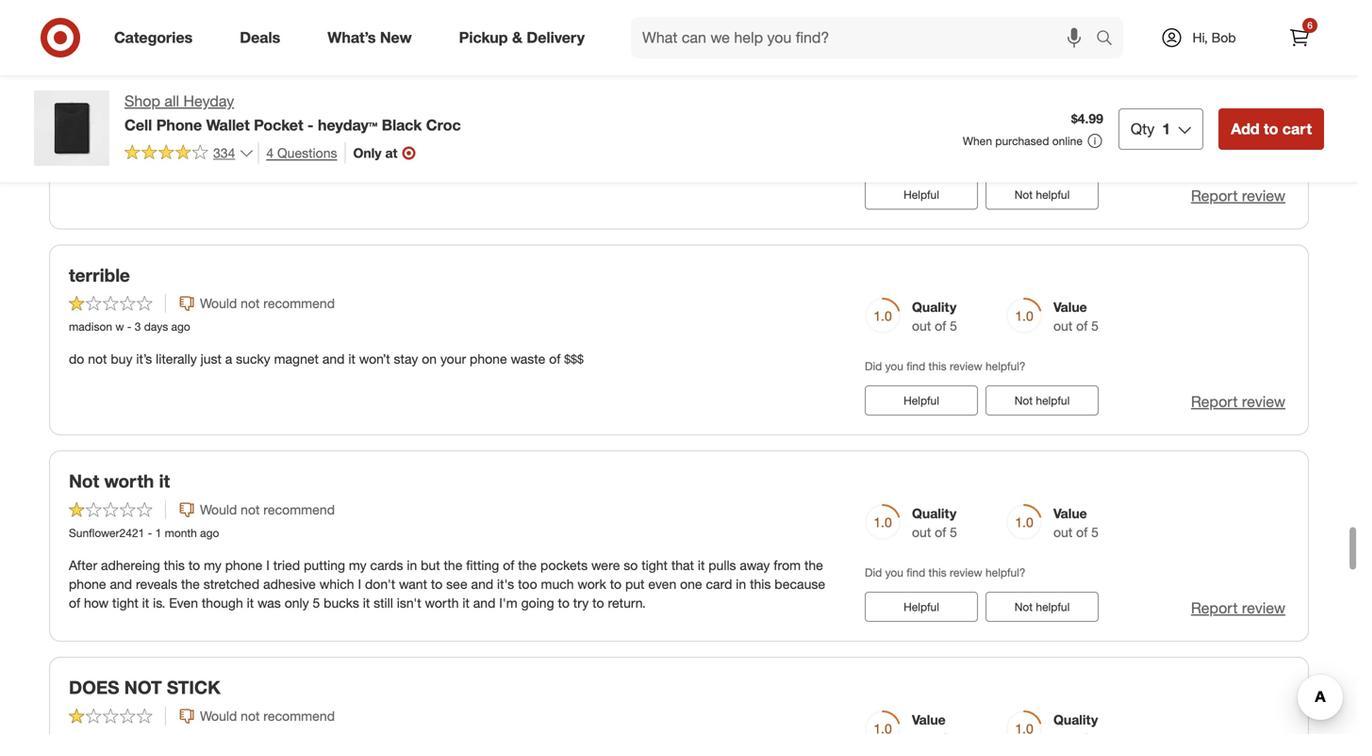 Task type: locate. For each thing, give the bounding box(es) containing it.
3 helpful button from the top
[[865, 592, 978, 623]]

2 report from the top
[[1191, 393, 1238, 411]]

1 horizontal spatial on
[[520, 163, 535, 180]]

1 you from the top
[[885, 359, 904, 374]]

helpful button for not worth it
[[865, 592, 978, 623]]

2 would not recommend from the top
[[200, 502, 335, 518]]

1 vertical spatial you
[[885, 566, 904, 580]]

happy
[[406, 163, 443, 180]]

have
[[382, 145, 409, 161]]

find for terrible
[[907, 359, 926, 374]]

stretched
[[204, 576, 260, 593]]

online
[[1053, 134, 1083, 148]]

- up questions
[[308, 116, 314, 134]]

1 horizontal spatial purchased
[[996, 134, 1049, 148]]

slippery
[[299, 145, 346, 161]]

qty
[[1131, 120, 1155, 138]]

phone down after
[[69, 576, 106, 593]]

report for terrible
[[1191, 393, 1238, 411]]

&
[[512, 28, 523, 47]]

and right grip,
[[453, 145, 476, 161]]

report review button for not worth it
[[1191, 598, 1286, 620]]

i down grip,
[[446, 163, 450, 180]]

pocket
[[254, 116, 303, 134]]

-
[[147, 113, 152, 128], [308, 116, 314, 134], [127, 320, 132, 334], [148, 526, 152, 540]]

card
[[706, 576, 732, 593]]

find
[[907, 359, 926, 374], [907, 566, 926, 580]]

0 vertical spatial find
[[907, 359, 926, 374]]

cards right two
[[755, 145, 788, 161]]

3 would not recommend from the top
[[200, 708, 335, 725]]

2 helpful button from the top
[[865, 386, 978, 416]]

would not recommend up the tried
[[200, 502, 335, 518]]

2 vertical spatial ago
[[200, 526, 219, 540]]

1 vertical spatial ago
[[171, 320, 190, 334]]

phone right your
[[470, 351, 507, 368]]

great phone wallet!
[[69, 58, 235, 80]]

3 helpful from the top
[[904, 600, 939, 615]]

1 vertical spatial would not recommend
[[200, 502, 335, 518]]

cards up the don't
[[370, 558, 403, 574]]

1 vertical spatial tight
[[112, 595, 138, 612]]

1 report from the top
[[1191, 187, 1238, 205]]

did
[[865, 359, 882, 374], [865, 566, 882, 580]]

ago right month
[[200, 526, 219, 540]]

did you find this review helpful? for not worth it
[[865, 566, 1026, 580]]

0 vertical spatial report
[[1191, 187, 1238, 205]]

i left the don't
[[358, 576, 361, 593]]

0 vertical spatial ago
[[186, 113, 204, 128]]

1 horizontal spatial great
[[333, 163, 366, 180]]

2 report review button from the top
[[1191, 392, 1286, 413]]

1 vertical spatial report
[[1191, 393, 1238, 411]]

2 vertical spatial quality
[[1054, 712, 1098, 729]]

purchased inside i love the texture and feel. it makes my slippery case have a grip, and hides blemishes! or can comfortably hold two cards in my opinion. i like the dual slots. sticks very well! great price, happy i purchased on a whim when i saw in a store!
[[453, 163, 516, 180]]

0 horizontal spatial tight
[[112, 595, 138, 612]]

helpful?
[[986, 359, 1026, 374], [986, 566, 1026, 580]]

1 vertical spatial not helpful button
[[986, 386, 1099, 416]]

to right try
[[593, 595, 604, 612]]

heyday
[[183, 92, 234, 110]]

would for great phone wallet!
[[200, 89, 237, 105]]

does
[[69, 677, 119, 699]]

3 report review button from the top
[[1191, 598, 1286, 620]]

would not recommend down stick
[[200, 708, 335, 725]]

helpful
[[1036, 188, 1070, 202], [1036, 394, 1070, 408], [1036, 600, 1070, 615]]

find for not worth it
[[907, 566, 926, 580]]

did for terrible
[[865, 359, 882, 374]]

to right add
[[1264, 120, 1278, 138]]

it up month
[[159, 471, 170, 493]]

2 would from the top
[[200, 295, 237, 312]]

1 vertical spatial worth
[[425, 595, 459, 612]]

did for not worth it
[[865, 566, 882, 580]]

quality out of 5
[[912, 299, 957, 334], [912, 506, 957, 541]]

1 vertical spatial find
[[907, 566, 926, 580]]

do
[[69, 351, 84, 368]]

it's
[[136, 351, 152, 368]]

and up dual
[[171, 145, 193, 161]]

phone down 'categories'
[[121, 58, 174, 80]]

1 value out of 5 from the top
[[1054, 299, 1099, 334]]

ago right day at left
[[186, 113, 204, 128]]

reveals
[[136, 576, 177, 593]]

2 vertical spatial would not recommend
[[200, 708, 335, 725]]

what's new
[[328, 28, 412, 47]]

2 vertical spatial not helpful
[[1015, 600, 1070, 615]]

2 did you find this review helpful? from the top
[[865, 566, 1026, 580]]

do not buy it's literally just a sucky magnet and it won't stay on your phone waste of $$$
[[69, 351, 584, 368]]

price,
[[370, 163, 402, 180]]

1 vertical spatial value
[[1054, 506, 1087, 522]]

great down case
[[333, 163, 366, 180]]

not helpful button for not worth it
[[986, 592, 1099, 623]]

it left the still
[[363, 595, 370, 612]]

value
[[1054, 299, 1087, 316], [1054, 506, 1087, 522], [912, 712, 946, 729]]

purchased
[[996, 134, 1049, 148], [453, 163, 516, 180]]

only at
[[353, 145, 398, 161]]

would not recommend up sucky
[[200, 295, 335, 312]]

2 did from the top
[[865, 566, 882, 580]]

value out of 5
[[1054, 299, 1099, 334], [1054, 506, 1099, 541]]

i love the texture and feel. it makes my slippery case have a grip, and hides blemishes! or can comfortably hold two cards in my opinion. i like the dual slots. sticks very well! great price, happy i purchased on a whim when i saw in a store!
[[69, 145, 823, 180]]

1 left month
[[155, 526, 162, 540]]

worth down see
[[425, 595, 459, 612]]

heyday™
[[318, 116, 378, 134]]

ago right days
[[171, 320, 190, 334]]

not worth it
[[69, 471, 170, 493]]

3 helpful from the top
[[1036, 600, 1070, 615]]

1 horizontal spatial cards
[[755, 145, 788, 161]]

1 vertical spatial cards
[[370, 558, 403, 574]]

2 you from the top
[[885, 566, 904, 580]]

report review for not worth it
[[1191, 600, 1286, 618]]

1
[[155, 113, 161, 128], [1162, 120, 1171, 138], [155, 526, 162, 540]]

when purchased online
[[963, 134, 1083, 148]]

1 vertical spatial value out of 5
[[1054, 506, 1099, 541]]

2 helpful? from the top
[[986, 566, 1026, 580]]

1 vertical spatial quality
[[912, 506, 957, 522]]

3 report review from the top
[[1191, 600, 1286, 618]]

would recommend
[[200, 89, 312, 105]]

report
[[1191, 187, 1238, 205], [1191, 393, 1238, 411], [1191, 600, 1238, 618]]

0 vertical spatial value
[[1054, 299, 1087, 316]]

hold
[[700, 145, 726, 161]]

report review for terrible
[[1191, 393, 1286, 411]]

it left 'is.'
[[142, 595, 149, 612]]

1 vertical spatial on
[[422, 351, 437, 368]]

of
[[1076, 111, 1088, 128], [935, 318, 946, 334], [1076, 318, 1088, 334], [549, 351, 561, 368], [935, 524, 946, 541], [1076, 524, 1088, 541], [503, 558, 514, 574], [69, 595, 80, 612]]

1 vertical spatial helpful button
[[865, 386, 978, 416]]

tried
[[273, 558, 300, 574]]

1 vertical spatial did you find this review helpful?
[[865, 566, 1026, 580]]

value out of 5 for terrible
[[1054, 299, 1099, 334]]

pulls
[[709, 558, 736, 574]]

1 would not recommend from the top
[[200, 295, 335, 312]]

to left 'put'
[[610, 576, 622, 593]]

worth
[[104, 471, 154, 493], [425, 595, 459, 612]]

well!
[[303, 163, 330, 180]]

like
[[126, 163, 146, 180]]

0 vertical spatial you
[[885, 359, 904, 374]]

shop
[[125, 92, 160, 110]]

3 not helpful button from the top
[[986, 592, 1099, 623]]

my up stretched
[[204, 558, 222, 574]]

1 vertical spatial quality out of 5
[[912, 506, 957, 541]]

purchased right when on the right
[[996, 134, 1049, 148]]

0 horizontal spatial purchased
[[453, 163, 516, 180]]

- left month
[[148, 526, 152, 540]]

1 vertical spatial helpful?
[[986, 566, 1026, 580]]

it right "that"
[[698, 558, 705, 574]]

1 quality out of 5 from the top
[[912, 299, 957, 334]]

did you find this review helpful? for terrible
[[865, 359, 1026, 374]]

in right card
[[736, 576, 746, 593]]

0 vertical spatial quality out of 5
[[912, 299, 957, 334]]

worth up the sunflower2421 - 1 month ago
[[104, 471, 154, 493]]

2 quality out of 5 from the top
[[912, 506, 957, 541]]

0 vertical spatial cards
[[755, 145, 788, 161]]

cards
[[755, 145, 788, 161], [370, 558, 403, 574]]

on
[[520, 163, 535, 180], [422, 351, 437, 368]]

report for not worth it
[[1191, 600, 1238, 618]]

0 vertical spatial report review
[[1191, 187, 1286, 205]]

3 would from the top
[[200, 502, 237, 518]]

0 vertical spatial did you find this review helpful?
[[865, 359, 1026, 374]]

won't
[[359, 351, 390, 368]]

0 vertical spatial helpful
[[904, 188, 939, 202]]

a left grip,
[[413, 145, 420, 161]]

to inside 'button'
[[1264, 120, 1278, 138]]

even
[[648, 576, 677, 593]]

0 vertical spatial helpful button
[[865, 180, 978, 210]]

1 vertical spatial report review button
[[1191, 392, 1286, 413]]

3 report from the top
[[1191, 600, 1238, 618]]

0 vertical spatial worth
[[104, 471, 154, 493]]

0 vertical spatial helpful
[[1036, 188, 1070, 202]]

helpful button for terrible
[[865, 386, 978, 416]]

adhesive
[[263, 576, 316, 593]]

makes
[[236, 145, 274, 161]]

not helpful for terrible
[[1015, 394, 1070, 408]]

2 value out of 5 from the top
[[1054, 506, 1099, 541]]

would not recommend for not worth it
[[200, 502, 335, 518]]

1 report review from the top
[[1191, 187, 1286, 205]]

on down blemishes!
[[520, 163, 535, 180]]

my right two
[[805, 145, 823, 161]]

1 did from the top
[[865, 359, 882, 374]]

what's
[[328, 28, 376, 47]]

would down stick
[[200, 708, 237, 725]]

1 vertical spatial helpful
[[904, 394, 939, 408]]

in
[[791, 145, 801, 161], [654, 163, 665, 180], [407, 558, 417, 574], [736, 576, 746, 593]]

to left try
[[558, 595, 570, 612]]

1 vertical spatial report review
[[1191, 393, 1286, 411]]

quality
[[912, 299, 957, 316], [912, 506, 957, 522], [1054, 712, 1098, 729]]

even
[[169, 595, 198, 612]]

2 vertical spatial helpful
[[904, 600, 939, 615]]

2 vertical spatial helpful button
[[865, 592, 978, 623]]

2 not helpful from the top
[[1015, 394, 1070, 408]]

does not stick
[[69, 677, 221, 699]]

5 inside after adhereing this to my phone i tried putting my cards in but the fitting of the pockets were so tight that it pulls away from the phone and reveals the stretched adhesive which i don't want to see and it's too much work to put even one card in this because of how tight it is. even though it was only 5 bucks it still isn't worth it and i'm going to try to return.
[[313, 595, 320, 612]]

0 vertical spatial quality
[[912, 299, 957, 316]]

1 would from the top
[[200, 89, 237, 105]]

it left the won't
[[348, 351, 355, 368]]

this
[[929, 359, 947, 374], [164, 558, 185, 574], [929, 566, 947, 580], [750, 576, 771, 593]]

and
[[171, 145, 193, 161], [453, 145, 476, 161], [322, 351, 345, 368], [110, 576, 132, 593], [471, 576, 493, 593], [473, 595, 496, 612]]

3 not helpful from the top
[[1015, 600, 1070, 615]]

and right magnet
[[322, 351, 345, 368]]

2 helpful from the top
[[904, 394, 939, 408]]

want
[[399, 576, 427, 593]]

2 report review from the top
[[1191, 393, 1286, 411]]

- left 3
[[127, 320, 132, 334]]

report review button
[[1191, 185, 1286, 207], [1191, 392, 1286, 413], [1191, 598, 1286, 620]]

would
[[200, 89, 237, 105], [200, 295, 237, 312], [200, 502, 237, 518], [200, 708, 237, 725]]

recommend
[[241, 89, 312, 105], [263, 295, 335, 312], [263, 502, 335, 518], [263, 708, 335, 725]]

5
[[1092, 111, 1099, 128], [950, 318, 957, 334], [1092, 318, 1099, 334], [950, 524, 957, 541], [1092, 524, 1099, 541], [313, 595, 320, 612]]

helpful? for not worth it
[[986, 566, 1026, 580]]

the up see
[[444, 558, 463, 574]]

quality for terrible
[[912, 299, 957, 316]]

not
[[1015, 188, 1033, 202], [1015, 394, 1033, 408], [69, 471, 99, 493], [1015, 600, 1033, 615]]

4
[[266, 145, 274, 161]]

tight right how
[[112, 595, 138, 612]]

what's new link
[[312, 17, 435, 58]]

2 vertical spatial report review
[[1191, 600, 1286, 618]]

1 vertical spatial helpful
[[1036, 394, 1070, 408]]

not
[[241, 295, 260, 312], [88, 351, 107, 368], [241, 502, 260, 518], [241, 708, 260, 725]]

cart
[[1283, 120, 1312, 138]]

0 vertical spatial not helpful button
[[986, 180, 1099, 210]]

great up "happy"
[[69, 58, 116, 80]]

the down texture
[[149, 163, 168, 180]]

a right just
[[225, 351, 232, 368]]

2 helpful from the top
[[1036, 394, 1070, 408]]

would up just
[[200, 295, 237, 312]]

1 horizontal spatial worth
[[425, 595, 459, 612]]

2 vertical spatial helpful
[[1036, 600, 1070, 615]]

0 vertical spatial great
[[69, 58, 116, 80]]

helpful for not worth it
[[904, 600, 939, 615]]

2 not helpful button from the top
[[986, 386, 1099, 416]]

ago
[[186, 113, 204, 128], [171, 320, 190, 334], [200, 526, 219, 540]]

i left the tried
[[266, 558, 270, 574]]

still
[[374, 595, 393, 612]]

4 would from the top
[[200, 708, 237, 725]]

1 vertical spatial great
[[333, 163, 366, 180]]

to
[[1264, 120, 1278, 138], [188, 558, 200, 574], [431, 576, 443, 593], [610, 576, 622, 593], [558, 595, 570, 612], [593, 595, 604, 612]]

would for not worth it
[[200, 502, 237, 518]]

the right love
[[103, 145, 122, 161]]

1 vertical spatial not helpful
[[1015, 394, 1070, 408]]

0 vertical spatial did
[[865, 359, 882, 374]]

What can we help you find? suggestions appear below search field
[[631, 17, 1101, 58]]

1 helpful? from the top
[[986, 359, 1026, 374]]

phone
[[156, 116, 202, 134]]

categories
[[114, 28, 193, 47]]

0 vertical spatial helpful?
[[986, 359, 1026, 374]]

purchased down 'hides'
[[453, 163, 516, 180]]

would up 'verified'
[[200, 89, 237, 105]]

2 vertical spatial report review button
[[1191, 598, 1286, 620]]

in left but
[[407, 558, 417, 574]]

0 vertical spatial report review button
[[1191, 185, 1286, 207]]

review
[[1242, 187, 1286, 205], [950, 359, 983, 374], [1242, 393, 1286, 411], [950, 566, 983, 580], [1242, 600, 1286, 618]]

deals link
[[224, 17, 304, 58]]

would up stretched
[[200, 502, 237, 518]]

review for 3rd not helpful button from the bottom of the page
[[1242, 187, 1286, 205]]

pickup & delivery
[[459, 28, 585, 47]]

2 find from the top
[[907, 566, 926, 580]]

comfortably
[[625, 145, 696, 161]]

1 vertical spatial purchased
[[453, 163, 516, 180]]

0 vertical spatial not helpful
[[1015, 188, 1070, 202]]

qty 1
[[1131, 120, 1171, 138]]

2 vertical spatial report
[[1191, 600, 1238, 618]]

2 vertical spatial value
[[912, 712, 946, 729]]

the
[[103, 145, 122, 161], [149, 163, 168, 180], [444, 558, 463, 574], [518, 558, 537, 574], [805, 558, 823, 574], [181, 576, 200, 593]]

1 vertical spatial did
[[865, 566, 882, 580]]

on right stay
[[422, 351, 437, 368]]

2 vertical spatial not helpful button
[[986, 592, 1099, 623]]

1 did you find this review helpful? from the top
[[865, 359, 1026, 374]]

$$$
[[564, 351, 584, 368]]

i left love
[[69, 145, 72, 161]]

- inside shop all heyday cell phone wallet pocket - heyday™ black croc
[[308, 116, 314, 134]]

return.
[[608, 595, 646, 612]]

0 vertical spatial tight
[[642, 558, 668, 574]]

0 horizontal spatial cards
[[370, 558, 403, 574]]

tight up even
[[642, 558, 668, 574]]

quality out of 5 for not worth it
[[912, 506, 957, 541]]

0 vertical spatial on
[[520, 163, 535, 180]]

not
[[124, 677, 162, 699]]

0 vertical spatial would not recommend
[[200, 295, 335, 312]]

saw
[[627, 163, 651, 180]]

1 find from the top
[[907, 359, 926, 374]]

0 vertical spatial value out of 5
[[1054, 299, 1099, 334]]

to down month
[[188, 558, 200, 574]]

not helpful
[[1015, 188, 1070, 202], [1015, 394, 1070, 408], [1015, 600, 1070, 615]]



Task type: describe. For each thing, give the bounding box(es) containing it.
0 horizontal spatial great
[[69, 58, 116, 80]]

1 helpful from the top
[[1036, 188, 1070, 202]]

add to cart button
[[1219, 108, 1324, 150]]

stick
[[167, 677, 221, 699]]

much
[[541, 576, 574, 593]]

search button
[[1088, 17, 1133, 62]]

review for not helpful button associated with terrible
[[1242, 393, 1286, 411]]

month
[[165, 526, 197, 540]]

one
[[680, 576, 702, 593]]

i'm
[[499, 595, 518, 612]]

the up "even"
[[181, 576, 200, 593]]

magnet
[[274, 351, 319, 368]]

too
[[518, 576, 537, 593]]

value for terrible
[[1054, 299, 1087, 316]]

0 horizontal spatial on
[[422, 351, 437, 368]]

334
[[213, 145, 235, 161]]

3
[[135, 320, 141, 334]]

when
[[963, 134, 992, 148]]

to down but
[[431, 576, 443, 593]]

sunflower2421 - 1 month ago
[[69, 526, 219, 540]]

phone up stretched
[[225, 558, 263, 574]]

on inside i love the texture and feel. it makes my slippery case have a grip, and hides blemishes! or can comfortably hold two cards in my opinion. i like the dual slots. sticks very well! great price, happy i purchased on a whim when i saw in a store!
[[520, 163, 535, 180]]

image of cell phone wallet pocket - heyday™ black croc image
[[34, 91, 109, 166]]

pockets
[[541, 558, 588, 574]]

helpful for terrible
[[1036, 394, 1070, 408]]

store!
[[679, 163, 712, 180]]

that
[[671, 558, 694, 574]]

can
[[600, 145, 622, 161]]

at
[[385, 145, 398, 161]]

0 horizontal spatial worth
[[104, 471, 154, 493]]

cards inside i love the texture and feel. it makes my slippery case have a grip, and hides blemishes! or can comfortably hold two cards in my opinion. i like the dual slots. sticks very well! great price, happy i purchased on a whim when i saw in a store!
[[755, 145, 788, 161]]

isn't
[[397, 595, 421, 612]]

purchaser
[[251, 113, 302, 128]]

ago for days
[[171, 320, 190, 334]]

great inside i love the texture and feel. it makes my slippery case have a grip, and hides blemishes! or can comfortably hold two cards in my opinion. i like the dual slots. sticks very well! great price, happy i purchased on a whim when i saw in a store!
[[333, 163, 366, 180]]

and down adhereing
[[110, 576, 132, 593]]

review for not helpful button related to not worth it
[[1242, 600, 1286, 618]]

dual
[[172, 163, 197, 180]]

black
[[382, 116, 422, 134]]

helpful for terrible
[[904, 394, 939, 408]]

the up the because
[[805, 558, 823, 574]]

not helpful for not worth it
[[1015, 600, 1070, 615]]

you for not worth it
[[885, 566, 904, 580]]

1 helpful button from the top
[[865, 180, 978, 210]]

report review button for terrible
[[1191, 392, 1286, 413]]

only
[[353, 145, 382, 161]]

happy lamper - 1 day ago , verified purchaser
[[69, 113, 302, 128]]

case
[[350, 145, 378, 161]]

only
[[285, 595, 309, 612]]

helpful for not worth it
[[1036, 600, 1070, 615]]

,
[[204, 113, 207, 128]]

0 vertical spatial purchased
[[996, 134, 1049, 148]]

value out of 5 for not worth it
[[1054, 506, 1099, 541]]

opinion.
[[69, 163, 115, 180]]

worth inside after adhereing this to my phone i tried putting my cards in but the fitting of the pockets were so tight that it pulls away from the phone and reveals the stretched adhesive which i don't want to see and it's too much work to put even one card in this because of how tight it is. even though it was only 5 bucks it still isn't worth it and i'm going to try to return.
[[425, 595, 459, 612]]

terrible
[[69, 264, 130, 286]]

delivery
[[527, 28, 585, 47]]

value for not worth it
[[1054, 506, 1087, 522]]

my up the which
[[349, 558, 367, 574]]

it left was
[[247, 595, 254, 612]]

shop all heyday cell phone wallet pocket - heyday™ black croc
[[125, 92, 461, 134]]

work
[[578, 576, 606, 593]]

it's
[[497, 576, 514, 593]]

and down fitting
[[471, 576, 493, 593]]

in down comfortably
[[654, 163, 665, 180]]

in right two
[[791, 145, 801, 161]]

not helpful button for terrible
[[986, 386, 1099, 416]]

$4.99
[[1071, 110, 1104, 127]]

a down blemishes!
[[538, 163, 545, 180]]

would for terrible
[[200, 295, 237, 312]]

slots.
[[201, 163, 232, 180]]

deals
[[240, 28, 280, 47]]

would not recommend for terrible
[[200, 295, 335, 312]]

two
[[729, 145, 751, 161]]

6
[[1308, 19, 1313, 31]]

was
[[258, 595, 281, 612]]

from
[[774, 558, 801, 574]]

but
[[421, 558, 440, 574]]

the up too
[[518, 558, 537, 574]]

feel.
[[196, 145, 221, 161]]

i left like
[[119, 163, 123, 180]]

quality for not worth it
[[912, 506, 957, 522]]

see
[[446, 576, 468, 593]]

w
[[115, 320, 124, 334]]

you for terrible
[[885, 359, 904, 374]]

love
[[76, 145, 100, 161]]

waste
[[511, 351, 546, 368]]

wallet!
[[179, 58, 235, 80]]

don't
[[365, 576, 395, 593]]

quality out of 5 for terrible
[[912, 299, 957, 334]]

1 not helpful button from the top
[[986, 180, 1099, 210]]

1 horizontal spatial tight
[[642, 558, 668, 574]]

my right 4
[[278, 145, 296, 161]]

and left i'm
[[473, 595, 496, 612]]

when
[[584, 163, 616, 180]]

1 right qty
[[1162, 120, 1171, 138]]

add
[[1231, 120, 1260, 138]]

day
[[164, 113, 183, 128]]

though
[[202, 595, 243, 612]]

pickup
[[459, 28, 508, 47]]

- down shop
[[147, 113, 152, 128]]

ago for day
[[186, 113, 204, 128]]

sticks
[[235, 163, 271, 180]]

cards inside after adhereing this to my phone i tried putting my cards in but the fitting of the pockets were so tight that it pulls away from the phone and reveals the stretched adhesive which i don't want to see and it's too much work to put even one card in this because of how tight it is. even though it was only 5 bucks it still isn't worth it and i'm going to try to return.
[[370, 558, 403, 574]]

it down see
[[463, 595, 470, 612]]

after adhereing this to my phone i tried putting my cards in but the fitting of the pockets were so tight that it pulls away from the phone and reveals the stretched adhesive which i don't want to see and it's too much work to put even one card in this because of how tight it is. even though it was only 5 bucks it still isn't worth it and i'm going to try to return.
[[69, 558, 825, 612]]

grip,
[[424, 145, 450, 161]]

try
[[573, 595, 589, 612]]

cell
[[125, 116, 152, 134]]

helpful? for terrible
[[986, 359, 1026, 374]]

hi, bob
[[1193, 29, 1236, 46]]

which
[[320, 576, 354, 593]]

4 questions link
[[258, 142, 337, 164]]

add to cart
[[1231, 120, 1312, 138]]

334 link
[[125, 142, 254, 165]]

all
[[164, 92, 179, 110]]

croc
[[426, 116, 461, 134]]

1 report review button from the top
[[1191, 185, 1286, 207]]

your
[[440, 351, 466, 368]]

1 not helpful from the top
[[1015, 188, 1070, 202]]

1 left day at left
[[155, 113, 161, 128]]

new
[[380, 28, 412, 47]]

so
[[624, 558, 638, 574]]

after
[[69, 558, 97, 574]]

is.
[[153, 595, 165, 612]]

a down comfortably
[[668, 163, 675, 180]]

just
[[201, 351, 222, 368]]

1 helpful from the top
[[904, 188, 939, 202]]

hides
[[479, 145, 511, 161]]

i left saw
[[620, 163, 624, 180]]

were
[[591, 558, 620, 574]]

stay
[[394, 351, 418, 368]]

categories link
[[98, 17, 216, 58]]



Task type: vqa. For each thing, say whether or not it's contained in the screenshot.
the Would not recommend corresponding to terrible
yes



